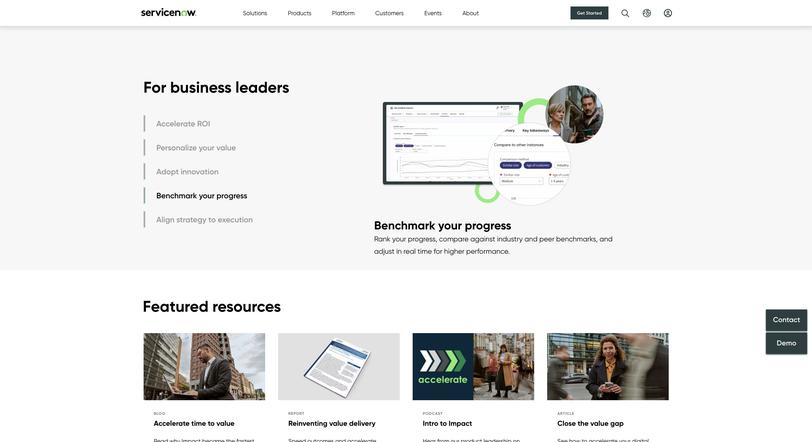 Task type: locate. For each thing, give the bounding box(es) containing it.
1 vertical spatial time
[[192, 420, 206, 428]]

peer
[[540, 235, 555, 243]]

personalize your value
[[157, 143, 236, 152]]

0 horizontal spatial benchmark
[[157, 191, 197, 200]]

value
[[217, 143, 236, 152], [217, 420, 235, 428], [330, 420, 348, 428], [591, 420, 609, 428]]

to
[[209, 215, 216, 224], [208, 420, 215, 428], [441, 420, 447, 428]]

benchmark inside benchmark your progress rank your progress, compare against industry and peer benchmarks, and adjust in real time for higher performance.
[[375, 219, 436, 233]]

progress inside benchmark your progress rank your progress, compare against industry and peer benchmarks, and adjust in real time for higher performance.
[[465, 219, 512, 233]]

for business leaders
[[144, 78, 290, 97]]

benchmark down adopt
[[157, 191, 197, 200]]

your up align strategy to execution
[[199, 191, 215, 200]]

against
[[471, 235, 496, 243]]

progress
[[217, 191, 248, 200], [465, 219, 512, 233]]

platform
[[332, 10, 355, 16]]

align
[[157, 215, 175, 224]]

accelerate roi
[[157, 119, 210, 128]]

roi
[[197, 119, 210, 128]]

your for benchmark your progress
[[199, 191, 215, 200]]

benchmark
[[157, 191, 197, 200], [375, 219, 436, 233]]

and left "peer"
[[525, 235, 538, 243]]

strategy
[[177, 215, 207, 224]]

1 horizontal spatial progress
[[465, 219, 512, 233]]

0 horizontal spatial progress
[[217, 191, 248, 200]]

get
[[578, 10, 586, 16]]

customers
[[376, 10, 404, 16]]

products button
[[288, 9, 312, 17]]

0 vertical spatial progress
[[217, 191, 248, 200]]

0 horizontal spatial and
[[525, 235, 538, 243]]

0 horizontal spatial time
[[192, 420, 206, 428]]

your down the roi
[[199, 143, 215, 152]]

delivery
[[350, 420, 376, 428]]

intro to impact
[[423, 420, 473, 428]]

get started link
[[571, 6, 609, 19]]

compare
[[440, 235, 469, 243]]

1 vertical spatial accelerate
[[154, 420, 190, 428]]

0 vertical spatial accelerate
[[157, 119, 195, 128]]

benchmark up progress,
[[375, 219, 436, 233]]

1 vertical spatial benchmark
[[375, 219, 436, 233]]

solutions
[[243, 10, 267, 16]]

platform button
[[332, 9, 355, 17]]

accelerate
[[157, 119, 195, 128], [154, 420, 190, 428]]

demo link
[[767, 333, 808, 354]]

solutions button
[[243, 9, 267, 17]]

time
[[418, 247, 432, 256], [192, 420, 206, 428]]

execution
[[218, 215, 253, 224]]

benchmarks,
[[557, 235, 598, 243]]

progress up against
[[465, 219, 512, 233]]

progress inside benchmark your progress link
[[217, 191, 248, 200]]

benchmark for benchmark your progress
[[157, 191, 197, 200]]

your up compare
[[439, 219, 462, 233]]

1 horizontal spatial and
[[600, 235, 613, 243]]

benchmark your progress
[[157, 191, 248, 200]]

progress up execution
[[217, 191, 248, 200]]

leaders
[[236, 78, 290, 97]]

your
[[199, 143, 215, 152], [199, 191, 215, 200], [439, 219, 462, 233], [393, 235, 407, 243]]

0 vertical spatial time
[[418, 247, 432, 256]]

industry
[[498, 235, 523, 243]]

0 vertical spatial benchmark
[[157, 191, 197, 200]]

1 vertical spatial progress
[[465, 219, 512, 233]]

simplify by getting rid of unnecessary tools or services image
[[375, 69, 616, 218]]

and right benchmarks,
[[600, 235, 613, 243]]

close
[[558, 420, 576, 428]]

1 horizontal spatial benchmark
[[375, 219, 436, 233]]

your for personalize your value
[[199, 143, 215, 152]]

and
[[525, 235, 538, 243], [600, 235, 613, 243]]

featured resources
[[143, 297, 281, 316]]

1 horizontal spatial time
[[418, 247, 432, 256]]

about
[[463, 10, 479, 16]]



Task type: describe. For each thing, give the bounding box(es) containing it.
intro
[[423, 420, 439, 428]]

products
[[288, 10, 312, 16]]

align strategy to execution link
[[144, 212, 255, 228]]

time inside benchmark your progress rank your progress, compare against industry and peer benchmarks, and adjust in real time for higher performance.
[[418, 247, 432, 256]]

reinventing
[[289, 420, 328, 428]]

adjust
[[375, 247, 395, 256]]

innovation
[[181, 167, 219, 176]]

the word accelerate next to a person checking a phone image
[[413, 334, 535, 402]]

1 and from the left
[[525, 235, 538, 243]]

progress for benchmark your progress
[[217, 191, 248, 200]]

accelerate time to value
[[154, 420, 235, 428]]

impact
[[449, 420, 473, 428]]

accelerate for accelerate time to value
[[154, 420, 190, 428]]

adopt innovation link
[[144, 164, 255, 180]]

person looking at a computer image
[[144, 334, 265, 402]]

personalize
[[157, 143, 197, 152]]

adopt innovation
[[157, 167, 219, 176]]

your up in
[[393, 235, 407, 243]]

real
[[404, 247, 416, 256]]

started
[[587, 10, 602, 16]]

close the value gap
[[558, 420, 624, 428]]

rank
[[375, 235, 391, 243]]

customers button
[[376, 9, 404, 17]]

for
[[434, 247, 443, 256]]

for
[[144, 78, 166, 97]]

your for benchmark your progress rank your progress, compare against industry and peer benchmarks, and adjust in real time for higher performance.
[[439, 219, 462, 233]]

personalize your value link
[[144, 140, 255, 156]]

a person with a phone on a busy street image
[[548, 334, 669, 402]]

benchmark your progress link
[[144, 188, 255, 204]]

performance.
[[467, 247, 510, 256]]

demo
[[778, 339, 797, 348]]

about button
[[463, 9, 479, 17]]

to for strategy
[[209, 215, 216, 224]]

contact
[[774, 316, 801, 325]]

featured
[[143, 297, 209, 316]]

benchmark your progress rank your progress, compare against industry and peer benchmarks, and adjust in real time for higher performance.
[[375, 219, 613, 256]]

align strategy to execution
[[157, 215, 253, 224]]

adopt
[[157, 167, 179, 176]]

business
[[170, 78, 232, 97]]

contact link
[[767, 310, 808, 331]]

an information booklet sitting on a table image
[[278, 334, 400, 402]]

in
[[397, 247, 402, 256]]

servicenow image
[[140, 8, 197, 16]]

higher
[[445, 247, 465, 256]]

resources
[[213, 297, 281, 316]]

accelerate for accelerate roi
[[157, 119, 195, 128]]

get started
[[578, 10, 602, 16]]

2 and from the left
[[600, 235, 613, 243]]

to for time
[[208, 420, 215, 428]]

accelerate roi link
[[144, 116, 255, 132]]

go to servicenow account image
[[664, 9, 673, 17]]

gap
[[611, 420, 624, 428]]

reinventing value delivery
[[289, 420, 376, 428]]

the
[[578, 420, 589, 428]]

events button
[[425, 9, 442, 17]]

progress,
[[408, 235, 438, 243]]

events
[[425, 10, 442, 16]]

benchmark for benchmark your progress rank your progress, compare against industry and peer benchmarks, and adjust in real time for higher performance.
[[375, 219, 436, 233]]

progress for benchmark your progress rank your progress, compare against industry and peer benchmarks, and adjust in real time for higher performance.
[[465, 219, 512, 233]]



Task type: vqa. For each thing, say whether or not it's contained in the screenshot.
Reinventing value delivery
yes



